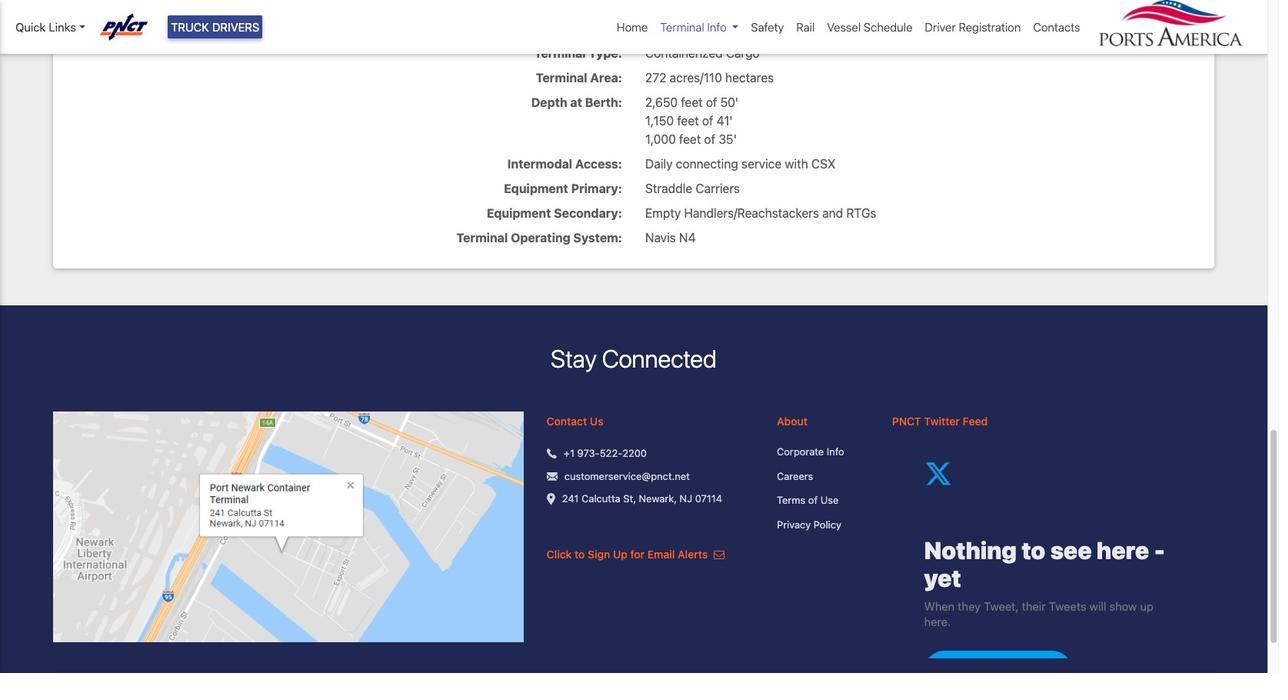 Task type: locate. For each thing, give the bounding box(es) containing it.
equipment up terminal operating system:
[[487, 206, 551, 220]]

of inside terms of use link
[[808, 494, 818, 506]]

privacy
[[777, 518, 811, 530]]

for
[[630, 548, 645, 561]]

access: up type:
[[569, 15, 622, 29]]

+1 973-522-2200 link
[[564, 446, 647, 461]]

alerts
[[678, 548, 708, 561]]

feet down acres/110
[[681, 95, 703, 109]]

terminal operating system:
[[456, 231, 622, 244]]

access: for gate access:
[[569, 15, 622, 29]]

0 horizontal spatial info
[[707, 20, 727, 34]]

twitter
[[924, 415, 960, 428]]

0 vertical spatial feet
[[681, 95, 703, 109]]

sign
[[588, 548, 610, 561]]

containerized cargo
[[645, 46, 760, 60]]

daily connecting service with csx
[[645, 157, 836, 171]]

1 vertical spatial info
[[827, 445, 844, 458]]

hectares
[[725, 71, 774, 84]]

+1 973-522-2200
[[564, 447, 647, 459]]

0 vertical spatial access:
[[569, 15, 622, 29]]

1 vertical spatial equipment
[[487, 206, 551, 220]]

customerservice@pnct.net link
[[564, 469, 690, 484]]

driver registration link
[[919, 12, 1027, 42]]

pnct
[[892, 415, 921, 428]]

terminal info link
[[654, 12, 745, 42]]

terminal up terminal area: at top
[[534, 46, 586, 60]]

1,150
[[645, 114, 674, 127]]

rtgs
[[846, 206, 876, 220]]

to
[[575, 548, 585, 561]]

pnct twitter feed
[[892, 415, 988, 428]]

intermodal
[[507, 157, 572, 171]]

feet right 1,150
[[677, 114, 699, 127]]

equipment down intermodal
[[504, 181, 568, 195]]

07114
[[695, 492, 722, 505]]

equipment primary:
[[504, 181, 622, 195]]

of
[[706, 95, 717, 109], [702, 114, 713, 127], [704, 132, 715, 146], [808, 494, 818, 506]]

of left 50'
[[706, 95, 717, 109]]

corporate
[[777, 445, 824, 458]]

access: for intermodal access:
[[575, 157, 622, 171]]

truck drivers link
[[168, 15, 263, 39]]

quick links
[[15, 20, 76, 34]]

access: up primary:
[[575, 157, 622, 171]]

privacy policy
[[777, 518, 841, 530]]

terms
[[777, 494, 806, 506]]

2,650
[[645, 95, 678, 109]]

terminal inside the terminal info "link"
[[660, 20, 704, 34]]

1 vertical spatial access:
[[575, 157, 622, 171]]

newark,
[[639, 492, 677, 505]]

0 vertical spatial info
[[707, 20, 727, 34]]

1,000
[[645, 132, 676, 146]]

info up careers link
[[827, 445, 844, 458]]

home link
[[611, 12, 654, 42]]

2,650 feet of 50' 1,150 feet of 41' 1,000 feet of 35'
[[645, 95, 739, 146]]

empty handlers/reachstackers and rtgs
[[645, 206, 876, 220]]

corporate info
[[777, 445, 844, 458]]

berth:
[[585, 95, 622, 109]]

acres/110
[[670, 71, 722, 84]]

n4
[[679, 231, 696, 244]]

1 horizontal spatial info
[[827, 445, 844, 458]]

stay connected
[[551, 344, 717, 373]]

envelope o image
[[714, 549, 725, 560]]

home
[[617, 20, 648, 34]]

terminal up depth
[[536, 71, 587, 84]]

1 vertical spatial feet
[[677, 114, 699, 127]]

click to sign up for email alerts
[[547, 548, 711, 561]]

terminal up the containerized
[[660, 20, 704, 34]]

and
[[822, 206, 843, 220]]

depth at berth:
[[531, 95, 622, 109]]

cargo
[[726, 46, 760, 60]]

use
[[820, 494, 839, 506]]

feet right 1,000
[[679, 132, 701, 146]]

navis n4
[[645, 231, 696, 244]]

of left use
[[808, 494, 818, 506]]

info up containerized cargo
[[707, 20, 727, 34]]

0 vertical spatial equipment
[[504, 181, 568, 195]]

safety link
[[745, 12, 790, 42]]

csx
[[811, 157, 836, 171]]

daily
[[645, 157, 673, 171]]

contact us
[[547, 415, 603, 428]]

feed
[[963, 415, 988, 428]]

equipment
[[504, 181, 568, 195], [487, 206, 551, 220]]

with
[[785, 157, 808, 171]]

drivers
[[212, 20, 259, 34]]

terminal left operating
[[456, 231, 508, 244]]

calcutta
[[582, 492, 621, 505]]

quick
[[15, 20, 46, 34]]

contact
[[547, 415, 587, 428]]

truck drivers
[[171, 20, 259, 34]]

info inside "link"
[[707, 20, 727, 34]]

equipment secondary:
[[487, 206, 622, 220]]

equipment for equipment primary:
[[504, 181, 568, 195]]

system:
[[573, 231, 622, 244]]



Task type: describe. For each thing, give the bounding box(es) containing it.
customerservice@pnct.net
[[564, 470, 690, 482]]

info for corporate info
[[827, 445, 844, 458]]

241
[[562, 492, 579, 505]]

241 calcutta st, newark, nj 07114 link
[[562, 492, 722, 507]]

2 vertical spatial feet
[[679, 132, 701, 146]]

terminal for terminal info
[[660, 20, 704, 34]]

corporate info link
[[777, 445, 869, 460]]

us
[[590, 415, 603, 428]]

of left 41'
[[702, 114, 713, 127]]

intermodal access:
[[507, 157, 622, 171]]

handlers/reachstackers
[[684, 206, 819, 220]]

primary:
[[571, 181, 622, 195]]

depth
[[531, 95, 567, 109]]

973-
[[577, 447, 600, 459]]

truck
[[171, 20, 209, 34]]

containerized
[[645, 46, 723, 60]]

contacts link
[[1027, 12, 1086, 42]]

careers
[[777, 470, 813, 482]]

terminal for terminal operating system:
[[456, 231, 508, 244]]

driver
[[925, 20, 956, 34]]

rail link
[[790, 12, 821, 42]]

registration
[[959, 20, 1021, 34]]

vessel schedule
[[827, 20, 913, 34]]

contacts
[[1033, 20, 1080, 34]]

522-
[[600, 447, 622, 459]]

terminal type:
[[534, 46, 622, 60]]

50'
[[720, 95, 739, 109]]

at
[[570, 95, 582, 109]]

type:
[[589, 46, 622, 60]]

straddle
[[645, 181, 692, 195]]

st,
[[623, 492, 636, 505]]

241 calcutta st, newark, nj 07114
[[562, 492, 722, 505]]

safety
[[751, 20, 784, 34]]

terminal info
[[660, 20, 727, 34]]

carriers
[[696, 181, 740, 195]]

+1
[[564, 447, 575, 459]]

vessel
[[827, 20, 861, 34]]

policy
[[814, 518, 841, 530]]

stay
[[551, 344, 597, 373]]

up
[[613, 548, 628, 561]]

rail
[[796, 20, 815, 34]]

vessel schedule link
[[821, 12, 919, 42]]

straddle carriers
[[645, 181, 740, 195]]

41'
[[717, 114, 733, 127]]

operating
[[511, 231, 570, 244]]

terminal for terminal area:
[[536, 71, 587, 84]]

service
[[741, 157, 782, 171]]

2200
[[622, 447, 647, 459]]

35'
[[719, 132, 737, 146]]

gate access:
[[534, 15, 622, 29]]

schedule
[[864, 20, 913, 34]]

info for terminal info
[[707, 20, 727, 34]]

tyler street
[[645, 15, 734, 29]]

secondary:
[[554, 206, 622, 220]]

quick links link
[[15, 18, 85, 36]]

gate
[[534, 15, 566, 29]]

empty
[[645, 206, 681, 220]]

terminal for terminal type:
[[534, 46, 586, 60]]

connected
[[602, 344, 717, 373]]

click to sign up for email alerts link
[[547, 548, 725, 561]]

terms of use
[[777, 494, 839, 506]]

navis
[[645, 231, 676, 244]]

terminal area:
[[536, 71, 622, 84]]

about
[[777, 415, 808, 428]]

272
[[645, 71, 666, 84]]

connecting
[[676, 157, 738, 171]]

of left 35'
[[704, 132, 715, 146]]

equipment for equipment secondary:
[[487, 206, 551, 220]]

272 acres/110 hectares
[[645, 71, 774, 84]]

click
[[547, 548, 572, 561]]

street
[[687, 15, 734, 29]]

privacy policy link
[[777, 517, 869, 532]]



Task type: vqa. For each thing, say whether or not it's contained in the screenshot.
bottommost Rail image
no



